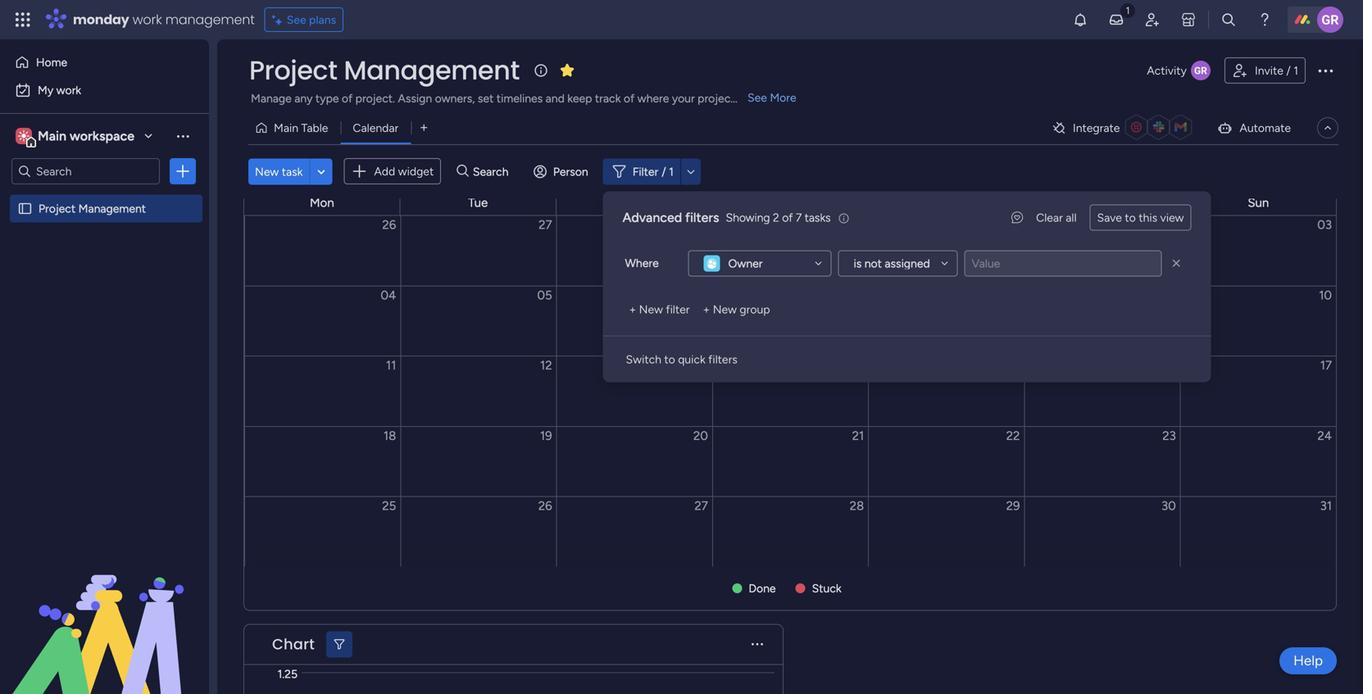 Task type: vqa. For each thing, say whether or not it's contained in the screenshot.
Learn
no



Task type: locate. For each thing, give the bounding box(es) containing it.
main workspace
[[38, 128, 134, 144]]

help image
[[1257, 11, 1274, 28]]

0 horizontal spatial work
[[56, 83, 81, 97]]

calendar
[[353, 121, 399, 135]]

0 horizontal spatial see
[[287, 13, 306, 27]]

tue
[[468, 196, 488, 210]]

main inside workspace selection element
[[38, 128, 66, 144]]

1 workspace image from the left
[[16, 127, 32, 145]]

1 vertical spatial management
[[78, 202, 146, 216]]

0 vertical spatial /
[[1287, 64, 1291, 77]]

+ for + new filter
[[629, 303, 637, 317]]

filters right quick
[[709, 353, 738, 367]]

0 horizontal spatial options image
[[175, 163, 191, 180]]

1 for filter / 1
[[669, 165, 674, 179]]

1 image
[[1121, 1, 1136, 19]]

of left the 7
[[783, 211, 793, 225]]

manage
[[251, 91, 292, 105]]

filters
[[686, 210, 720, 226], [709, 353, 738, 367]]

1 horizontal spatial to
[[1125, 211, 1136, 225]]

+ new group button
[[697, 296, 777, 323]]

1 left arrow down icon
[[669, 165, 674, 179]]

1 vertical spatial to
[[665, 353, 676, 367]]

work right the monday
[[132, 10, 162, 29]]

1 right invite
[[1294, 64, 1299, 77]]

sun
[[1248, 196, 1270, 210]]

to left quick
[[665, 353, 676, 367]]

and
[[546, 91, 565, 105]]

update feed image
[[1109, 11, 1125, 28]]

see for see plans
[[287, 13, 306, 27]]

1 inside button
[[1294, 64, 1299, 77]]

activity
[[1148, 64, 1187, 77]]

+ left filter
[[629, 303, 637, 317]]

1 vertical spatial work
[[56, 83, 81, 97]]

0 vertical spatial to
[[1125, 211, 1136, 225]]

/ right filter
[[662, 165, 666, 179]]

0 horizontal spatial management
[[78, 202, 146, 216]]

1 horizontal spatial /
[[1287, 64, 1291, 77]]

to
[[1125, 211, 1136, 225], [665, 353, 676, 367]]

add
[[374, 164, 395, 178]]

project management
[[249, 52, 520, 89], [39, 202, 146, 216]]

Project Management field
[[245, 52, 524, 89]]

of right track
[[624, 91, 635, 105]]

chart
[[272, 634, 315, 655]]

+ inside button
[[629, 303, 637, 317]]

0 vertical spatial see
[[287, 13, 306, 27]]

Value field
[[965, 251, 1162, 277]]

/
[[1287, 64, 1291, 77], [662, 165, 666, 179]]

done
[[749, 582, 776, 596]]

+ new filter button
[[623, 296, 697, 323]]

my work
[[38, 83, 81, 97]]

keep
[[568, 91, 592, 105]]

to left "this"
[[1125, 211, 1136, 225]]

group
[[740, 303, 771, 317]]

show board description image
[[531, 62, 551, 79]]

tasks
[[805, 211, 831, 225]]

of
[[342, 91, 353, 105], [624, 91, 635, 105], [783, 211, 793, 225]]

filter
[[666, 303, 690, 317]]

any
[[295, 91, 313, 105]]

new inside + new group 'button'
[[713, 303, 737, 317]]

management down search in workspace field
[[78, 202, 146, 216]]

switch to quick filters button
[[620, 346, 744, 373]]

stuck
[[812, 582, 842, 596]]

1 horizontal spatial main
[[274, 121, 299, 135]]

1 horizontal spatial management
[[344, 52, 520, 89]]

1 vertical spatial see
[[748, 91, 767, 105]]

more
[[770, 91, 797, 105]]

save to this view
[[1098, 211, 1185, 225]]

lottie animation element
[[0, 529, 209, 695]]

invite
[[1255, 64, 1284, 77]]

v2 search image
[[457, 162, 469, 181]]

see inside button
[[287, 13, 306, 27]]

new left group on the right of the page
[[713, 303, 737, 317]]

/ for invite
[[1287, 64, 1291, 77]]

project up any
[[249, 52, 337, 89]]

work right my
[[56, 83, 81, 97]]

type
[[316, 91, 339, 105]]

+ right filter
[[703, 303, 710, 317]]

0 horizontal spatial new
[[255, 165, 279, 179]]

thu
[[780, 196, 801, 210]]

new task
[[255, 165, 303, 179]]

see left more
[[748, 91, 767, 105]]

2 horizontal spatial of
[[783, 211, 793, 225]]

0 horizontal spatial /
[[662, 165, 666, 179]]

2 horizontal spatial new
[[713, 303, 737, 317]]

workspace
[[70, 128, 134, 144]]

automate button
[[1211, 115, 1298, 141]]

new inside + new filter button
[[639, 303, 663, 317]]

+ new filter
[[629, 303, 690, 317]]

this
[[1139, 211, 1158, 225]]

save to this view button
[[1090, 205, 1192, 231]]

1 horizontal spatial see
[[748, 91, 767, 105]]

new left filter
[[639, 303, 663, 317]]

management up assign
[[344, 52, 520, 89]]

option
[[0, 194, 209, 197]]

1 horizontal spatial project management
[[249, 52, 520, 89]]

my work option
[[10, 77, 199, 103]]

main down my
[[38, 128, 66, 144]]

1 horizontal spatial options image
[[1316, 61, 1336, 80]]

main left 'table'
[[274, 121, 299, 135]]

see
[[287, 13, 306, 27], [748, 91, 767, 105]]

main inside main table 'button'
[[274, 121, 299, 135]]

0 vertical spatial work
[[132, 10, 162, 29]]

1 horizontal spatial work
[[132, 10, 162, 29]]

workspace options image
[[175, 128, 191, 144]]

project right public board image
[[39, 202, 76, 216]]

work inside option
[[56, 83, 81, 97]]

1 vertical spatial project
[[39, 202, 76, 216]]

0 horizontal spatial project
[[39, 202, 76, 216]]

0 vertical spatial 1
[[1294, 64, 1299, 77]]

where
[[638, 91, 670, 105]]

options image down workspace options image
[[175, 163, 191, 180]]

invite / 1 button
[[1225, 57, 1306, 84]]

see left plans
[[287, 13, 306, 27]]

of right 'type'
[[342, 91, 353, 105]]

see for see more
[[748, 91, 767, 105]]

workspace image
[[16, 127, 32, 145], [18, 127, 30, 145]]

mon
[[310, 196, 334, 210]]

project
[[698, 91, 735, 105]]

1 vertical spatial 1
[[669, 165, 674, 179]]

clear all
[[1037, 211, 1077, 225]]

showing
[[726, 211, 770, 225]]

2 + from the left
[[703, 303, 710, 317]]

project management down search in workspace field
[[39, 202, 146, 216]]

+
[[629, 303, 637, 317], [703, 303, 710, 317]]

/ right invite
[[1287, 64, 1291, 77]]

advanced filters showing 2 of 7 tasks
[[623, 210, 831, 226]]

/ inside the 'invite / 1' button
[[1287, 64, 1291, 77]]

new left "task"
[[255, 165, 279, 179]]

0 vertical spatial options image
[[1316, 61, 1336, 80]]

0 horizontal spatial to
[[665, 353, 676, 367]]

search everything image
[[1221, 11, 1237, 28]]

1 vertical spatial filters
[[709, 353, 738, 367]]

+ inside 'button'
[[703, 303, 710, 317]]

0 horizontal spatial 1
[[669, 165, 674, 179]]

1 horizontal spatial 1
[[1294, 64, 1299, 77]]

management
[[344, 52, 520, 89], [78, 202, 146, 216]]

work
[[132, 10, 162, 29], [56, 83, 81, 97]]

0 vertical spatial project
[[249, 52, 337, 89]]

your
[[672, 91, 695, 105]]

1 for invite / 1
[[1294, 64, 1299, 77]]

0 horizontal spatial +
[[629, 303, 637, 317]]

work for my
[[56, 83, 81, 97]]

new for + new filter
[[639, 303, 663, 317]]

monday marketplace image
[[1181, 11, 1197, 28]]

remove from favorites image
[[559, 62, 576, 78]]

quick
[[678, 353, 706, 367]]

options image right invite / 1 at the top right of page
[[1316, 61, 1336, 80]]

1 vertical spatial project management
[[39, 202, 146, 216]]

0 horizontal spatial project management
[[39, 202, 146, 216]]

of inside advanced filters showing 2 of 7 tasks
[[783, 211, 793, 225]]

0 horizontal spatial main
[[38, 128, 66, 144]]

project management up project.
[[249, 52, 520, 89]]

1 horizontal spatial +
[[703, 303, 710, 317]]

main for main table
[[274, 121, 299, 135]]

collapse board header image
[[1322, 121, 1335, 134]]

filters left "showing"
[[686, 210, 720, 226]]

clear
[[1037, 211, 1063, 225]]

1 + from the left
[[629, 303, 637, 317]]

options image
[[1316, 61, 1336, 80], [175, 163, 191, 180]]

timelines
[[497, 91, 543, 105]]

activity button
[[1141, 57, 1219, 84]]

not
[[865, 257, 882, 271]]

1 vertical spatial /
[[662, 165, 666, 179]]

project
[[249, 52, 337, 89], [39, 202, 76, 216]]

calendar button
[[341, 115, 411, 141]]

monday
[[73, 10, 129, 29]]

1 horizontal spatial new
[[639, 303, 663, 317]]

switch
[[626, 353, 662, 367]]



Task type: describe. For each thing, give the bounding box(es) containing it.
stands.
[[738, 91, 774, 105]]

0 vertical spatial project management
[[249, 52, 520, 89]]

+ for + new group
[[703, 303, 710, 317]]

set
[[478, 91, 494, 105]]

clear all button
[[1030, 205, 1084, 231]]

monday work management
[[73, 10, 255, 29]]

person
[[553, 165, 589, 179]]

remove sort image
[[1169, 255, 1185, 272]]

project management inside list box
[[39, 202, 146, 216]]

main table
[[274, 121, 328, 135]]

v2 user feedback image
[[1012, 209, 1024, 226]]

angle down image
[[317, 165, 325, 178]]

is not assigned
[[854, 257, 931, 271]]

0 vertical spatial filters
[[686, 210, 720, 226]]

2
[[773, 211, 780, 225]]

filter / 1
[[633, 165, 674, 179]]

management inside list box
[[78, 202, 146, 216]]

invite members image
[[1145, 11, 1161, 28]]

help button
[[1280, 648, 1338, 675]]

public board image
[[17, 201, 33, 216]]

Chart field
[[268, 634, 319, 656]]

home
[[36, 55, 67, 69]]

owners,
[[435, 91, 475, 105]]

work for monday
[[132, 10, 162, 29]]

my
[[38, 83, 53, 97]]

Search in workspace field
[[34, 162, 137, 181]]

see plans
[[287, 13, 336, 27]]

plans
[[309, 13, 336, 27]]

home link
[[10, 49, 199, 75]]

owner
[[729, 257, 763, 271]]

automate
[[1240, 121, 1292, 135]]

main for main workspace
[[38, 128, 66, 144]]

assign
[[398, 91, 432, 105]]

track
[[595, 91, 621, 105]]

sat
[[1094, 196, 1112, 210]]

all
[[1066, 211, 1077, 225]]

select product image
[[15, 11, 31, 28]]

integrate
[[1073, 121, 1121, 135]]

add widget
[[374, 164, 434, 178]]

workspace selection element
[[16, 126, 137, 148]]

main table button
[[248, 115, 341, 141]]

2 workspace image from the left
[[18, 127, 30, 145]]

+ new group
[[703, 303, 771, 317]]

1 horizontal spatial project
[[249, 52, 337, 89]]

project.
[[356, 91, 395, 105]]

person button
[[527, 158, 598, 185]]

lottie animation image
[[0, 529, 209, 695]]

table
[[301, 121, 328, 135]]

home option
[[10, 49, 199, 75]]

see plans button
[[265, 7, 344, 32]]

wed
[[622, 196, 647, 210]]

see more link
[[746, 89, 798, 106]]

task
[[282, 165, 303, 179]]

to for save
[[1125, 211, 1136, 225]]

advanced
[[623, 210, 682, 226]]

new task button
[[248, 158, 310, 185]]

save
[[1098, 211, 1123, 225]]

is
[[854, 257, 862, 271]]

main workspace button
[[11, 122, 160, 150]]

management
[[165, 10, 255, 29]]

my work link
[[10, 77, 199, 103]]

where
[[625, 256, 659, 270]]

to for switch
[[665, 353, 676, 367]]

7
[[796, 211, 802, 225]]

integrate button
[[1046, 111, 1204, 145]]

new inside button
[[255, 165, 279, 179]]

assigned
[[885, 257, 931, 271]]

new for + new group
[[713, 303, 737, 317]]

manage any type of project. assign owners, set timelines and keep track of where your project stands.
[[251, 91, 774, 105]]

add widget button
[[344, 158, 441, 185]]

view
[[1161, 211, 1185, 225]]

0 horizontal spatial of
[[342, 91, 353, 105]]

add view image
[[421, 122, 428, 134]]

project management list box
[[0, 191, 209, 444]]

invite / 1
[[1255, 64, 1299, 77]]

1 vertical spatial options image
[[175, 163, 191, 180]]

filters inside 'switch to quick filters' button
[[709, 353, 738, 367]]

more dots image
[[752, 639, 763, 651]]

see more
[[748, 91, 797, 105]]

filter
[[633, 165, 659, 179]]

arrow down image
[[681, 162, 701, 181]]

1 horizontal spatial of
[[624, 91, 635, 105]]

/ for filter
[[662, 165, 666, 179]]

0 vertical spatial management
[[344, 52, 520, 89]]

help
[[1294, 653, 1324, 670]]

Search field
[[469, 160, 518, 183]]

switch to quick filters
[[626, 353, 738, 367]]

project inside list box
[[39, 202, 76, 216]]

notifications image
[[1073, 11, 1089, 28]]

greg robinson image
[[1318, 7, 1344, 33]]

widget
[[398, 164, 434, 178]]



